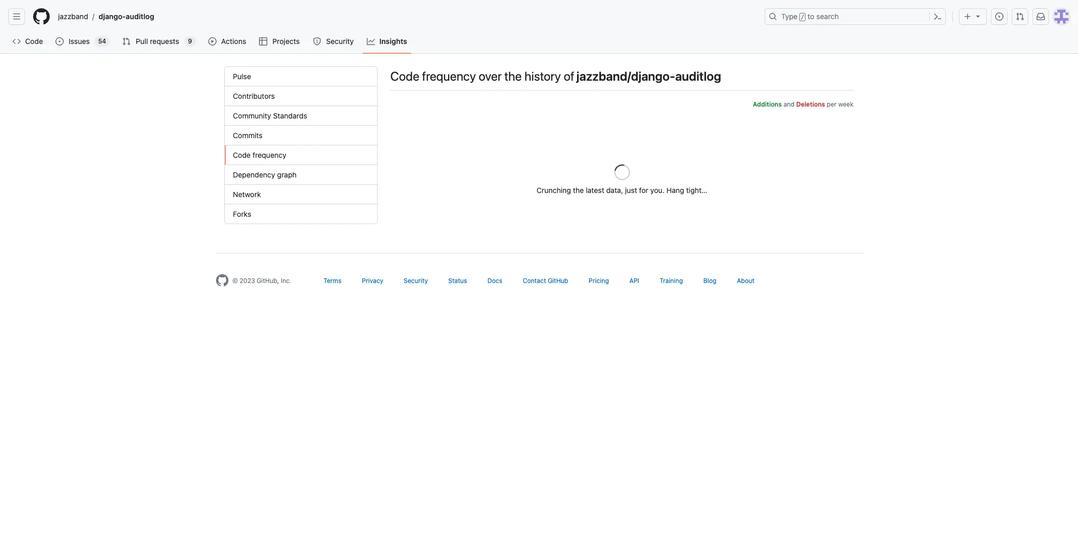 Task type: vqa. For each thing, say whether or not it's contained in the screenshot.
Homepage icon at the bottom left of the page
yes



Task type: locate. For each thing, give the bounding box(es) containing it.
week
[[838, 101, 854, 108]]

github
[[548, 277, 568, 285]]

jazzband link
[[54, 8, 92, 25]]

plus image
[[964, 12, 972, 21]]

1 vertical spatial code
[[390, 69, 419, 83]]

git pull request image
[[122, 37, 131, 46]]

pull
[[136, 37, 148, 46]]

code down the insights
[[390, 69, 419, 83]]

pull requests
[[136, 37, 179, 46]]

0 horizontal spatial security link
[[309, 34, 359, 49]]

jazzband/django-
[[576, 69, 675, 83]]

9
[[188, 37, 192, 45]]

/ left to
[[801, 13, 805, 21]]

security link left graph icon
[[309, 34, 359, 49]]

forks link
[[225, 205, 377, 224]]

type / to search
[[781, 12, 839, 21]]

security link left status
[[404, 277, 428, 285]]

hang
[[666, 186, 684, 195]]

insights
[[379, 37, 407, 46]]

0 horizontal spatial frequency
[[253, 151, 286, 160]]

0 horizontal spatial security
[[326, 37, 354, 46]]

pricing
[[589, 277, 609, 285]]

type
[[781, 12, 798, 21]]

0 vertical spatial code
[[25, 37, 43, 46]]

issue opened image left git pull request icon
[[995, 12, 1003, 21]]

issue opened image for git pull request icon
[[995, 12, 1003, 21]]

frequency left over
[[422, 69, 476, 83]]

frequency inside code frequency link
[[253, 151, 286, 160]]

the
[[504, 69, 522, 83], [573, 186, 584, 195]]

/ inside jazzband / django-auditlog
[[92, 12, 94, 21]]

/ left django- at the top left
[[92, 12, 94, 21]]

requests
[[150, 37, 179, 46]]

api link
[[629, 277, 639, 285]]

0 vertical spatial auditlog
[[126, 12, 154, 21]]

homepage image
[[216, 275, 228, 287]]

pulse
[[233, 72, 251, 81]]

actions
[[221, 37, 246, 46]]

2023
[[240, 277, 255, 285]]

1 horizontal spatial auditlog
[[675, 69, 721, 83]]

api
[[629, 277, 639, 285]]

0 horizontal spatial auditlog
[[126, 12, 154, 21]]

1 horizontal spatial frequency
[[422, 69, 476, 83]]

0 vertical spatial frequency
[[422, 69, 476, 83]]

list containing jazzband
[[54, 8, 758, 25]]

community standards link
[[225, 106, 377, 126]]

1 vertical spatial the
[[573, 186, 584, 195]]

security link
[[309, 34, 359, 49], [404, 277, 428, 285]]

you.
[[650, 186, 665, 195]]

contributors
[[233, 92, 275, 101]]

crunching
[[537, 186, 571, 195]]

security left status
[[404, 277, 428, 285]]

additions and deletions per week
[[753, 101, 854, 108]]

/ inside type / to search
[[801, 13, 805, 21]]

0 vertical spatial the
[[504, 69, 522, 83]]

2 vertical spatial code
[[233, 151, 251, 160]]

and
[[784, 101, 795, 108]]

crunching the latest data, just for you. hang tight…
[[537, 186, 707, 195]]

auditlog
[[126, 12, 154, 21], [675, 69, 721, 83]]

1 horizontal spatial /
[[801, 13, 805, 21]]

of
[[564, 69, 574, 83]]

training
[[660, 277, 683, 285]]

/ for jazzband
[[92, 12, 94, 21]]

0 horizontal spatial /
[[92, 12, 94, 21]]

notifications image
[[1037, 12, 1045, 21]]

0 horizontal spatial issue opened image
[[56, 37, 64, 46]]

issue opened image
[[995, 12, 1003, 21], [56, 37, 64, 46]]

0 vertical spatial issue opened image
[[995, 12, 1003, 21]]

code
[[25, 37, 43, 46], [390, 69, 419, 83], [233, 151, 251, 160]]

pricing link
[[589, 277, 609, 285]]

frequency
[[422, 69, 476, 83], [253, 151, 286, 160]]

docs link
[[487, 277, 502, 285]]

jazzband / django-auditlog
[[58, 12, 154, 21]]

graph
[[277, 170, 297, 179]]

latest
[[586, 186, 604, 195]]

contact github
[[523, 277, 568, 285]]

auditlog inside jazzband / django-auditlog
[[126, 12, 154, 21]]

commits link
[[225, 126, 377, 146]]

1 horizontal spatial code
[[233, 151, 251, 160]]

the right over
[[504, 69, 522, 83]]

1 vertical spatial frequency
[[253, 151, 286, 160]]

django-auditlog link
[[94, 8, 158, 25]]

© 2023 github, inc.
[[232, 277, 291, 285]]

deletions
[[796, 101, 825, 108]]

1 horizontal spatial the
[[573, 186, 584, 195]]

shield image
[[313, 37, 321, 46]]

0 horizontal spatial code
[[25, 37, 43, 46]]

code for code frequency over the history of jazzband/django-auditlog
[[390, 69, 419, 83]]

frequency up the dependency graph
[[253, 151, 286, 160]]

dependency
[[233, 170, 275, 179]]

2 horizontal spatial code
[[390, 69, 419, 83]]

dependency graph link
[[225, 165, 377, 185]]

code frequency over the history of jazzband/django-auditlog
[[390, 69, 721, 83]]

code down commits
[[233, 151, 251, 160]]

1 vertical spatial security
[[404, 277, 428, 285]]

security right 'shield' image
[[326, 37, 354, 46]]

inc.
[[281, 277, 291, 285]]

0 vertical spatial security link
[[309, 34, 359, 49]]

1 vertical spatial security link
[[404, 277, 428, 285]]

security
[[326, 37, 354, 46], [404, 277, 428, 285]]

code right the code image
[[25, 37, 43, 46]]

the left latest at the top of the page
[[573, 186, 584, 195]]

community standards
[[233, 111, 307, 120]]

1 vertical spatial issue opened image
[[56, 37, 64, 46]]

/
[[92, 12, 94, 21], [801, 13, 805, 21]]

triangle down image
[[974, 12, 982, 20]]

1 vertical spatial auditlog
[[675, 69, 721, 83]]

contact github link
[[523, 277, 568, 285]]

0 horizontal spatial the
[[504, 69, 522, 83]]

docs
[[487, 277, 502, 285]]

code inside code frequency link
[[233, 151, 251, 160]]

1 horizontal spatial issue opened image
[[995, 12, 1003, 21]]

list
[[54, 8, 758, 25]]

django-
[[99, 12, 126, 21]]

just
[[625, 186, 637, 195]]

©
[[232, 277, 238, 285]]

about
[[737, 277, 755, 285]]

issue opened image left issues
[[56, 37, 64, 46]]

code inside code link
[[25, 37, 43, 46]]

about link
[[737, 277, 755, 285]]

dependency graph
[[233, 170, 297, 179]]

standards
[[273, 111, 307, 120]]

code for code
[[25, 37, 43, 46]]

actions link
[[204, 34, 251, 49]]



Task type: describe. For each thing, give the bounding box(es) containing it.
jazzband
[[58, 12, 88, 21]]

blog link
[[703, 277, 717, 285]]

terms link
[[324, 277, 342, 285]]

forks
[[233, 210, 251, 219]]

pulse link
[[225, 67, 377, 87]]

code image
[[12, 37, 21, 46]]

history
[[525, 69, 561, 83]]

network link
[[225, 185, 377, 205]]

code frequency
[[233, 151, 286, 160]]

1 horizontal spatial security
[[404, 277, 428, 285]]

to
[[808, 12, 814, 21]]

command palette image
[[934, 12, 942, 21]]

code frequency link
[[225, 146, 377, 165]]

git pull request image
[[1016, 12, 1024, 21]]

per
[[827, 101, 837, 108]]

github,
[[257, 277, 279, 285]]

frequency for code frequency over the history of jazzband/django-auditlog
[[422, 69, 476, 83]]

insights element
[[224, 66, 377, 224]]

graph image
[[367, 37, 375, 46]]

commits
[[233, 131, 263, 140]]

54
[[98, 37, 106, 45]]

additions
[[753, 101, 782, 108]]

community
[[233, 111, 271, 120]]

code for code frequency
[[233, 151, 251, 160]]

search
[[816, 12, 839, 21]]

projects
[[272, 37, 300, 46]]

0 vertical spatial security
[[326, 37, 354, 46]]

contact
[[523, 277, 546, 285]]

projects link
[[255, 34, 305, 49]]

insights link
[[363, 34, 411, 49]]

issues
[[69, 37, 90, 46]]

privacy link
[[362, 277, 383, 285]]

issue opened image for git pull request image
[[56, 37, 64, 46]]

blog
[[703, 277, 717, 285]]

for
[[639, 186, 648, 195]]

contributors link
[[225, 87, 377, 106]]

/ for type
[[801, 13, 805, 21]]

homepage image
[[33, 8, 50, 25]]

frequency for code frequency
[[253, 151, 286, 160]]

play image
[[208, 37, 216, 46]]

terms
[[324, 277, 342, 285]]

status
[[448, 277, 467, 285]]

table image
[[259, 37, 268, 46]]

training link
[[660, 277, 683, 285]]

1 horizontal spatial security link
[[404, 277, 428, 285]]

data,
[[606, 186, 623, 195]]

privacy
[[362, 277, 383, 285]]

over
[[479, 69, 502, 83]]

tight…
[[686, 186, 707, 195]]

status link
[[448, 277, 467, 285]]

code link
[[8, 34, 47, 49]]

network
[[233, 190, 261, 199]]



